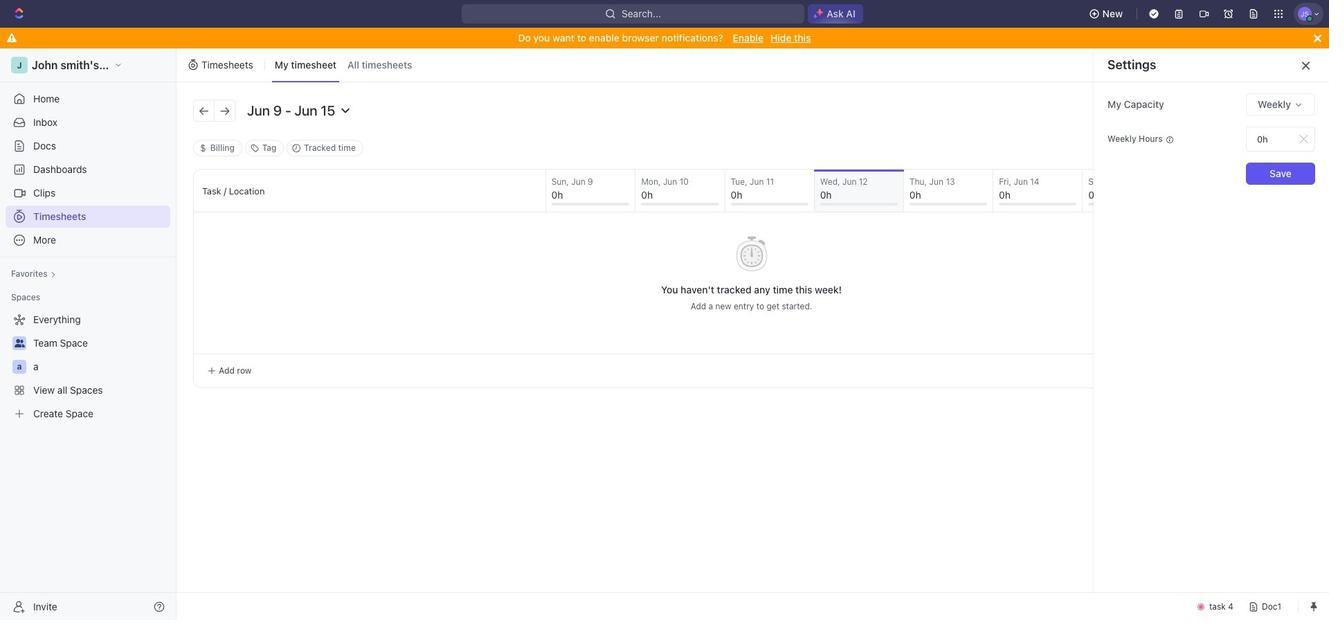 Task type: describe. For each thing, give the bounding box(es) containing it.
40h text field
[[1247, 127, 1316, 152]]

john smith's workspace, , element
[[11, 57, 28, 73]]



Task type: vqa. For each thing, say whether or not it's contained in the screenshot.
40h text field
yes



Task type: locate. For each thing, give the bounding box(es) containing it.
a, , element
[[12, 360, 26, 374]]

tree
[[6, 309, 170, 425]]

tab list
[[272, 48, 415, 82]]

tree inside sidebar "navigation"
[[6, 309, 170, 425]]

user group image
[[14, 339, 25, 348]]

sidebar navigation
[[0, 48, 179, 621]]



